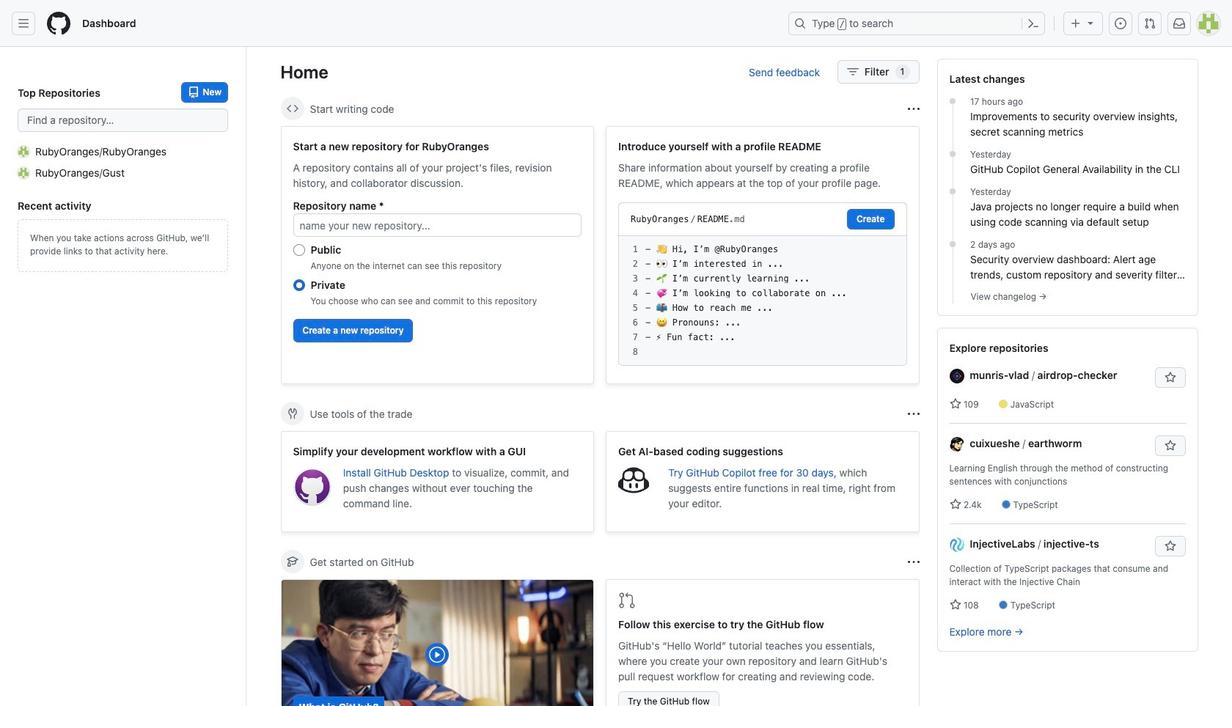 Task type: vqa. For each thing, say whether or not it's contained in the screenshot.
What is GitHub? image
yes



Task type: describe. For each thing, give the bounding box(es) containing it.
Find a repository… text field
[[18, 109, 228, 132]]

name your new repository... text field
[[293, 213, 582, 237]]

why am i seeing this? image for introduce yourself with a profile readme element
[[908, 103, 920, 115]]

star this repository image for @munris-vlad profile icon
[[1165, 372, 1176, 384]]

@munris-vlad profile image
[[950, 369, 964, 384]]

tools image
[[286, 408, 298, 420]]

mortar board image
[[286, 556, 298, 568]]

git pull request image
[[1144, 18, 1156, 29]]

2 dot fill image from the top
[[947, 186, 959, 197]]

1 dot fill image from the top
[[947, 95, 959, 107]]

star this repository image
[[1165, 541, 1176, 552]]

star this repository image for @cuixueshe profile image
[[1165, 440, 1176, 452]]

none submit inside introduce yourself with a profile readme element
[[847, 209, 895, 230]]

dot fill image
[[947, 148, 959, 160]]

homepage image
[[47, 12, 70, 35]]

@injectivelabs profile image
[[950, 538, 964, 553]]

@cuixueshe profile image
[[950, 437, 964, 452]]

git pull request image
[[618, 592, 636, 610]]

gust image
[[18, 167, 29, 179]]

simplify your development workflow with a gui element
[[281, 431, 594, 533]]

introduce yourself with a profile readme element
[[606, 126, 920, 384]]

notifications image
[[1174, 18, 1186, 29]]

plus image
[[1070, 18, 1082, 29]]

star image for @injectivelabs profile icon
[[950, 599, 961, 611]]



Task type: locate. For each thing, give the bounding box(es) containing it.
what is github? element
[[281, 580, 594, 706]]

what is github? image
[[281, 580, 594, 706]]

2 star image from the top
[[950, 599, 961, 611]]

1 vertical spatial why am i seeing this? image
[[908, 408, 920, 420]]

explore repositories navigation
[[937, 328, 1198, 652]]

why am i seeing this? image for the get ai-based coding suggestions element
[[908, 408, 920, 420]]

triangle down image
[[1085, 17, 1097, 29]]

0 vertical spatial dot fill image
[[947, 95, 959, 107]]

1 vertical spatial star this repository image
[[1165, 440, 1176, 452]]

1 vertical spatial dot fill image
[[947, 186, 959, 197]]

1 star this repository image from the top
[[1165, 372, 1176, 384]]

star image
[[950, 499, 961, 511], [950, 599, 961, 611]]

0 vertical spatial star this repository image
[[1165, 372, 1176, 384]]

2 star this repository image from the top
[[1165, 440, 1176, 452]]

explore element
[[937, 59, 1198, 706]]

get ai-based coding suggestions element
[[606, 431, 920, 533]]

0 vertical spatial why am i seeing this? image
[[908, 103, 920, 115]]

star image
[[950, 398, 961, 410]]

play image
[[429, 646, 446, 664]]

3 dot fill image from the top
[[947, 238, 959, 250]]

why am i seeing this? image
[[908, 103, 920, 115], [908, 408, 920, 420]]

1 why am i seeing this? image from the top
[[908, 103, 920, 115]]

command palette image
[[1028, 18, 1040, 29]]

star image down @injectivelabs profile icon
[[950, 599, 961, 611]]

Top Repositories search field
[[18, 109, 228, 132]]

issue opened image
[[1115, 18, 1127, 29]]

dot fill image
[[947, 95, 959, 107], [947, 186, 959, 197], [947, 238, 959, 250]]

0 vertical spatial star image
[[950, 499, 961, 511]]

github desktop image
[[293, 468, 331, 506]]

filter image
[[847, 66, 859, 78]]

start a new repository element
[[281, 126, 594, 384]]

2 vertical spatial dot fill image
[[947, 238, 959, 250]]

star image for @cuixueshe profile image
[[950, 499, 961, 511]]

why am i seeing this? image
[[908, 556, 920, 568]]

star this repository image
[[1165, 372, 1176, 384], [1165, 440, 1176, 452]]

code image
[[286, 103, 298, 114]]

try the github flow element
[[606, 580, 920, 706]]

star image up @injectivelabs profile icon
[[950, 499, 961, 511]]

rubyoranges image
[[18, 146, 29, 157]]

1 star image from the top
[[950, 499, 961, 511]]

2 why am i seeing this? image from the top
[[908, 408, 920, 420]]

None radio
[[293, 244, 305, 256], [293, 279, 305, 291], [293, 244, 305, 256], [293, 279, 305, 291]]

None submit
[[847, 209, 895, 230]]

1 vertical spatial star image
[[950, 599, 961, 611]]



